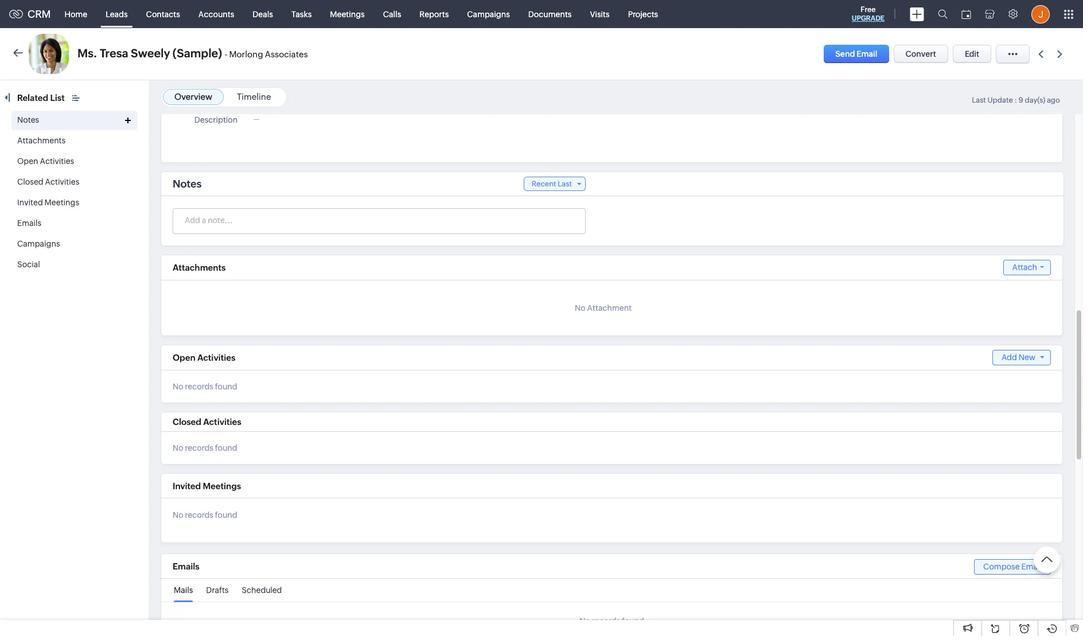 Task type: vqa. For each thing, say whether or not it's contained in the screenshot.
'button'
no



Task type: locate. For each thing, give the bounding box(es) containing it.
0 vertical spatial campaigns
[[467, 9, 510, 19]]

(sample)
[[173, 46, 222, 60]]

campaigns down emails link
[[17, 239, 60, 248]]

1 horizontal spatial campaigns link
[[458, 0, 519, 28]]

home link
[[55, 0, 96, 28]]

0 horizontal spatial last
[[558, 180, 572, 188]]

meetings link
[[321, 0, 374, 28]]

last
[[972, 96, 986, 104], [558, 180, 572, 188]]

tasks link
[[282, 0, 321, 28]]

0 horizontal spatial campaigns
[[17, 239, 60, 248]]

:
[[1015, 96, 1017, 104]]

1 vertical spatial email
[[1022, 562, 1042, 572]]

1 vertical spatial last
[[558, 180, 572, 188]]

convert button
[[894, 45, 949, 63]]

0 horizontal spatial emails
[[17, 219, 41, 228]]

send email
[[836, 49, 878, 59]]

invited meetings link
[[17, 198, 79, 207]]

contacts
[[146, 9, 180, 19]]

invited meetings
[[17, 198, 79, 207], [173, 481, 241, 491]]

associates
[[265, 49, 308, 59]]

email inside send email 'button'
[[857, 49, 878, 59]]

1 vertical spatial meetings
[[45, 198, 79, 207]]

0 horizontal spatial invited meetings
[[17, 198, 79, 207]]

-
[[225, 49, 227, 59]]

1 vertical spatial open activities
[[173, 353, 236, 363]]

reports
[[420, 9, 449, 19]]

0 vertical spatial invited
[[17, 198, 43, 207]]

records
[[185, 382, 213, 391], [185, 444, 213, 453], [185, 511, 213, 520], [592, 617, 620, 626]]

attach link
[[1003, 260, 1051, 275]]

calendar image
[[962, 9, 972, 19]]

activities
[[40, 157, 74, 166], [45, 177, 79, 187], [197, 353, 236, 363], [203, 417, 241, 427]]

send email button
[[824, 45, 889, 63]]

1 horizontal spatial notes
[[173, 178, 202, 190]]

emails
[[17, 219, 41, 228], [173, 562, 200, 572]]

Add a note... field
[[173, 215, 585, 226]]

attachments
[[17, 136, 66, 145], [173, 263, 226, 273]]

last right recent
[[558, 180, 572, 188]]

notes
[[17, 115, 39, 125], [173, 178, 202, 190]]

1 horizontal spatial email
[[1022, 562, 1042, 572]]

email right compose
[[1022, 562, 1042, 572]]

0 horizontal spatial campaigns link
[[17, 239, 60, 248]]

no attachment
[[575, 304, 632, 313]]

open activities link
[[17, 157, 74, 166]]

1 vertical spatial notes
[[173, 178, 202, 190]]

description
[[194, 115, 238, 125]]

1 horizontal spatial meetings
[[203, 481, 241, 491]]

contacts link
[[137, 0, 189, 28]]

1 horizontal spatial open activities
[[173, 353, 236, 363]]

leads
[[106, 9, 128, 19]]

no
[[575, 304, 586, 313], [173, 382, 183, 391], [173, 444, 183, 453], [173, 511, 183, 520], [580, 617, 590, 626]]

send
[[836, 49, 855, 59]]

1 vertical spatial closed activities
[[173, 417, 241, 427]]

accounts
[[198, 9, 234, 19]]

accounts link
[[189, 0, 244, 28]]

drafts
[[206, 586, 229, 595]]

open
[[17, 157, 38, 166], [173, 353, 196, 363]]

create menu image
[[910, 7, 925, 21]]

free upgrade
[[852, 5, 885, 22]]

social link
[[17, 260, 40, 269]]

0 horizontal spatial open
[[17, 157, 38, 166]]

0 vertical spatial email
[[857, 49, 878, 59]]

1 horizontal spatial last
[[972, 96, 986, 104]]

last left update
[[972, 96, 986, 104]]

1 vertical spatial invited meetings
[[173, 481, 241, 491]]

profile element
[[1025, 0, 1057, 28]]

email for compose email
[[1022, 562, 1042, 572]]

0 vertical spatial notes
[[17, 115, 39, 125]]

1 vertical spatial campaigns link
[[17, 239, 60, 248]]

0 vertical spatial attachments
[[17, 136, 66, 145]]

emails link
[[17, 219, 41, 228]]

compose
[[984, 562, 1020, 572]]

email
[[857, 49, 878, 59], [1022, 562, 1042, 572]]

campaigns right reports
[[467, 9, 510, 19]]

timeline
[[237, 92, 271, 102]]

0 horizontal spatial closed activities
[[17, 177, 79, 187]]

visits link
[[581, 0, 619, 28]]

calls
[[383, 9, 401, 19]]

attachment
[[587, 304, 632, 313]]

0 vertical spatial emails
[[17, 219, 41, 228]]

1 vertical spatial emails
[[173, 562, 200, 572]]

deals link
[[244, 0, 282, 28]]

attachments link
[[17, 136, 66, 145]]

1 vertical spatial open
[[173, 353, 196, 363]]

no records found
[[173, 382, 237, 391], [173, 444, 237, 453], [173, 511, 237, 520], [580, 617, 644, 626]]

campaigns link right reports
[[458, 0, 519, 28]]

emails down invited meetings link
[[17, 219, 41, 228]]

0 vertical spatial campaigns link
[[458, 0, 519, 28]]

profile image
[[1032, 5, 1050, 23]]

invited
[[17, 198, 43, 207], [173, 481, 201, 491]]

campaigns link
[[458, 0, 519, 28], [17, 239, 60, 248]]

1 vertical spatial closed
[[173, 417, 201, 427]]

visits
[[590, 9, 610, 19]]

closed activities link
[[17, 177, 79, 187]]

0 vertical spatial closed
[[17, 177, 43, 187]]

attach
[[1013, 263, 1038, 272]]

previous record image
[[1039, 50, 1044, 58]]

1 horizontal spatial open
[[173, 353, 196, 363]]

1 horizontal spatial attachments
[[173, 263, 226, 273]]

open activities
[[17, 157, 74, 166], [173, 353, 236, 363]]

1 vertical spatial invited
[[173, 481, 201, 491]]

found
[[215, 382, 237, 391], [215, 444, 237, 453], [215, 511, 237, 520], [622, 617, 644, 626]]

closed activities
[[17, 177, 79, 187], [173, 417, 241, 427]]

emails up 'mails'
[[173, 562, 200, 572]]

recent last
[[532, 180, 572, 188]]

closed
[[17, 177, 43, 187], [173, 417, 201, 427]]

email right "send"
[[857, 49, 878, 59]]

campaigns link down emails link
[[17, 239, 60, 248]]

0 horizontal spatial email
[[857, 49, 878, 59]]

meetings
[[330, 9, 365, 19], [45, 198, 79, 207], [203, 481, 241, 491]]

documents link
[[519, 0, 581, 28]]

0 vertical spatial meetings
[[330, 9, 365, 19]]

2 horizontal spatial meetings
[[330, 9, 365, 19]]

compose email
[[984, 562, 1042, 572]]

campaigns
[[467, 9, 510, 19], [17, 239, 60, 248]]

0 vertical spatial invited meetings
[[17, 198, 79, 207]]

0 vertical spatial open activities
[[17, 157, 74, 166]]

convert
[[906, 49, 937, 59]]

1 vertical spatial campaigns
[[17, 239, 60, 248]]



Task type: describe. For each thing, give the bounding box(es) containing it.
0 horizontal spatial closed
[[17, 177, 43, 187]]

reports link
[[410, 0, 458, 28]]

overview link
[[174, 92, 212, 102]]

0 vertical spatial open
[[17, 157, 38, 166]]

0 horizontal spatial notes
[[17, 115, 39, 125]]

1 horizontal spatial invited meetings
[[173, 481, 241, 491]]

sweely
[[131, 46, 170, 60]]

documents
[[528, 9, 572, 19]]

create menu element
[[903, 0, 931, 28]]

ms. tresa sweely (sample) - morlong associates
[[77, 46, 308, 60]]

edit
[[965, 49, 980, 59]]

2 vertical spatial meetings
[[203, 481, 241, 491]]

ms.
[[77, 46, 97, 60]]

ago
[[1047, 96, 1061, 104]]

1 horizontal spatial invited
[[173, 481, 201, 491]]

free
[[861, 5, 876, 14]]

search image
[[938, 9, 948, 19]]

add
[[1002, 353, 1017, 362]]

1 vertical spatial attachments
[[173, 263, 226, 273]]

0 horizontal spatial attachments
[[17, 136, 66, 145]]

scheduled
[[242, 586, 282, 595]]

new
[[1019, 353, 1036, 362]]

1 horizontal spatial closed activities
[[173, 417, 241, 427]]

timeline link
[[237, 92, 271, 102]]

0 vertical spatial last
[[972, 96, 986, 104]]

next record image
[[1058, 50, 1065, 58]]

social
[[17, 260, 40, 269]]

0 vertical spatial closed activities
[[17, 177, 79, 187]]

projects link
[[619, 0, 668, 28]]

search element
[[931, 0, 955, 28]]

0 horizontal spatial open activities
[[17, 157, 74, 166]]

1 horizontal spatial campaigns
[[467, 9, 510, 19]]

overview
[[174, 92, 212, 102]]

home
[[65, 9, 87, 19]]

1 horizontal spatial closed
[[173, 417, 201, 427]]

crm link
[[9, 8, 51, 20]]

upgrade
[[852, 14, 885, 22]]

related list
[[17, 93, 67, 103]]

calls link
[[374, 0, 410, 28]]

crm
[[28, 8, 51, 20]]

notes link
[[17, 115, 39, 125]]

deals
[[253, 9, 273, 19]]

add new
[[1002, 353, 1036, 362]]

last update : 9 day(s) ago
[[972, 96, 1061, 104]]

0 horizontal spatial invited
[[17, 198, 43, 207]]

tresa
[[100, 46, 128, 60]]

no for mails
[[580, 617, 590, 626]]

recent
[[532, 180, 556, 188]]

leads link
[[96, 0, 137, 28]]

tasks
[[291, 9, 312, 19]]

edit button
[[953, 45, 992, 63]]

day(s)
[[1025, 96, 1046, 104]]

no for open activities
[[173, 382, 183, 391]]

0 horizontal spatial meetings
[[45, 198, 79, 207]]

related
[[17, 93, 48, 103]]

email for send email
[[857, 49, 878, 59]]

update
[[988, 96, 1013, 104]]

9
[[1019, 96, 1024, 104]]

no for attachments
[[575, 304, 586, 313]]

list
[[50, 93, 65, 103]]

1 horizontal spatial emails
[[173, 562, 200, 572]]

projects
[[628, 9, 658, 19]]

morlong
[[229, 49, 263, 59]]

mails
[[174, 586, 193, 595]]



